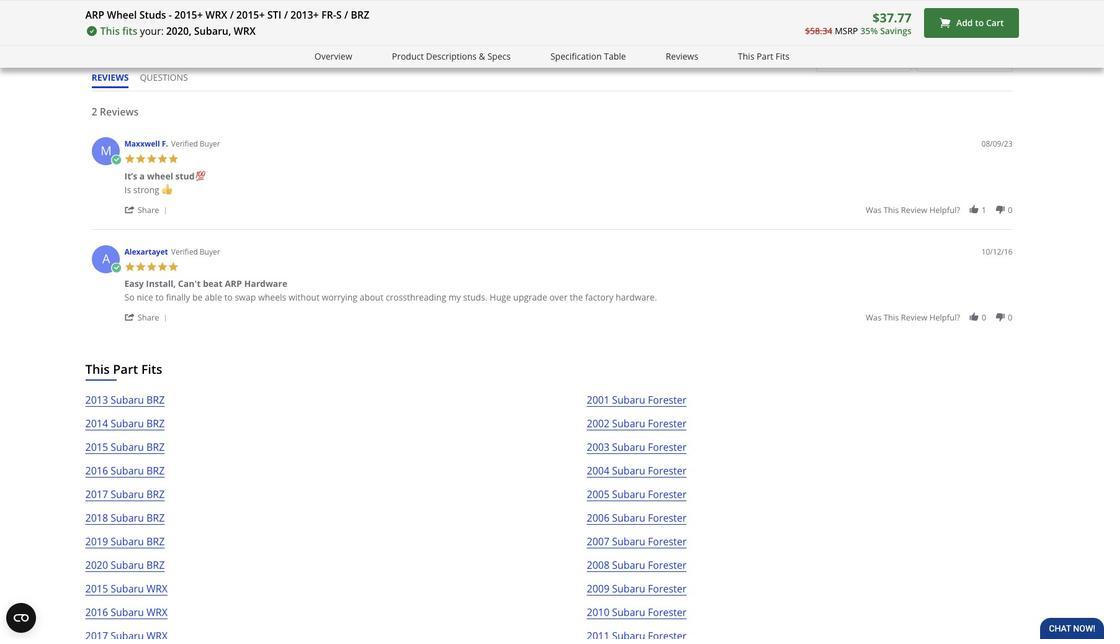 Task type: locate. For each thing, give the bounding box(es) containing it.
brz down 2019 subaru brz link
[[147, 558, 165, 572]]

share for m
[[138, 204, 159, 215]]

seperator image down 👍 at left top
[[162, 207, 169, 214]]

brz down 2016 subaru brz link
[[147, 488, 165, 501]]

this
[[100, 24, 120, 38], [738, 50, 755, 62], [85, 361, 110, 378]]

1 vertical spatial fits
[[141, 361, 162, 378]]

swap
[[235, 291, 256, 303]]

brz down 2013 subaru brz link
[[147, 417, 165, 431]]

vote down review by alexartayet on 12 oct 2016 image
[[995, 312, 1006, 322]]

0 vertical spatial review
[[902, 204, 928, 215]]

brz down 2017 subaru brz link
[[147, 511, 165, 525]]

subaru up 2014 subaru brz
[[111, 393, 144, 407]]

0 right vote down review by maxxwell f. on  9 aug 2023 image
[[1009, 204, 1013, 215]]

maxxwell f. verified buyer
[[125, 139, 220, 149]]

2013 subaru brz
[[85, 393, 165, 407]]

a
[[140, 170, 145, 182]]

2001
[[587, 393, 610, 407]]

helpful? left vote up review by alexartayet on 12 oct 2016 image
[[930, 312, 961, 323]]

2 review from the top
[[902, 312, 928, 323]]

subaru down 2020 subaru brz link
[[111, 582, 144, 596]]

specification table
[[551, 50, 626, 62]]

2015
[[85, 440, 108, 454], [85, 582, 108, 596]]

star image
[[135, 154, 146, 164], [146, 154, 157, 164], [157, 154, 168, 164], [168, 154, 179, 164], [146, 261, 157, 272], [168, 261, 179, 272]]

1 vertical spatial verified buyer heading
[[171, 246, 220, 257]]

forester for 2003 subaru forester
[[648, 440, 687, 454]]

forester
[[648, 393, 687, 407], [648, 417, 687, 431], [648, 440, 687, 454], [648, 464, 687, 478], [648, 488, 687, 501], [648, 511, 687, 525], [648, 535, 687, 549], [648, 558, 687, 572], [648, 582, 687, 596], [648, 606, 687, 619]]

1 vertical spatial share button
[[125, 311, 171, 323]]

1 group from the top
[[866, 204, 1013, 215]]

subaru down 2005 subaru forester link
[[612, 511, 646, 525]]

0 vertical spatial 2015
[[85, 440, 108, 454]]

subaru for 2019 subaru brz
[[111, 535, 144, 549]]

0 vertical spatial verified
[[171, 139, 198, 149]]

2004
[[587, 464, 610, 478]]

review date 10/12/16 element
[[982, 246, 1013, 257]]

2015+
[[175, 8, 203, 22], [237, 8, 265, 22]]

helpful? left vote up review by maxxwell f. on  9 aug 2023 image
[[930, 204, 961, 215]]

2007
[[587, 535, 610, 549]]

1 seperator image from the top
[[162, 207, 169, 214]]

2 buyer from the top
[[200, 246, 220, 257]]

9 forester from the top
[[648, 582, 687, 596]]

0 vertical spatial arp
[[85, 8, 104, 22]]

0 vertical spatial was this review helpful?
[[866, 204, 961, 215]]

subaru down 2009 subaru forester link
[[612, 606, 646, 619]]

forester for 2008 subaru forester
[[648, 558, 687, 572]]

share for a
[[138, 312, 159, 323]]

1 vertical spatial buyer
[[200, 246, 220, 257]]

2010 subaru forester link
[[587, 604, 687, 628]]

2 share from the top
[[138, 312, 159, 323]]

1 vertical spatial 2016
[[85, 606, 108, 619]]

2 share button from the top
[[125, 311, 171, 323]]

brz for 2014 subaru brz
[[147, 417, 165, 431]]

2 horizontal spatial /
[[345, 8, 348, 22]]

review left vote up review by maxxwell f. on  9 aug 2023 image
[[902, 204, 928, 215]]

5.0
[[471, 2, 508, 37]]

1 verified buyer heading from the top
[[171, 139, 220, 149]]

/ up subaru,
[[230, 8, 234, 22]]

to inside button
[[976, 17, 985, 29]]

0 vertical spatial share button
[[125, 204, 171, 215]]

2005
[[587, 488, 610, 501]]

1 review from the top
[[902, 204, 928, 215]]

1 vertical spatial arp
[[225, 278, 242, 290]]

specification
[[551, 50, 602, 62]]

1 vertical spatial this
[[738, 50, 755, 62]]

1 vertical spatial review
[[902, 312, 928, 323]]

0 vertical spatial buyer
[[200, 139, 220, 149]]

overview
[[315, 50, 352, 62]]

fr-
[[322, 8, 336, 22]]

subaru down 2001 subaru forester 'link'
[[612, 417, 646, 431]]

2 this from the top
[[884, 312, 900, 323]]

specs
[[488, 50, 511, 62]]

be
[[192, 291, 203, 303]]

was
[[866, 204, 882, 215], [866, 312, 882, 323]]

tab panel
[[85, 131, 1019, 337]]

1
[[982, 204, 987, 215]]

0 vertical spatial circle checkmark image
[[111, 155, 122, 166]]

0 vertical spatial group
[[866, 204, 1013, 215]]

without
[[289, 291, 320, 303]]

4 forester from the top
[[648, 464, 687, 478]]

was this review helpful? for m
[[866, 204, 961, 215]]

verified buyer heading for m
[[171, 139, 220, 149]]

0 horizontal spatial arp
[[85, 8, 104, 22]]

wheels
[[258, 291, 286, 303]]

2 2015 from the top
[[85, 582, 108, 596]]

was for a
[[866, 312, 882, 323]]

2009 subaru forester
[[587, 582, 687, 596]]

2 2015+ from the left
[[237, 8, 265, 22]]

2006 subaru forester
[[587, 511, 687, 525]]

2019 subaru brz link
[[85, 534, 165, 557]]

group
[[866, 204, 1013, 215], [866, 312, 1013, 323]]

verified buyer heading
[[171, 139, 220, 149], [171, 246, 220, 257]]

it's a wheel stud💯 is strong 👍
[[125, 170, 206, 195]]

subaru down 2003 subaru forester link
[[612, 464, 646, 478]]

brz
[[351, 8, 370, 22], [147, 393, 165, 407], [147, 417, 165, 431], [147, 440, 165, 454], [147, 464, 165, 478], [147, 488, 165, 501], [147, 511, 165, 525], [147, 535, 165, 549], [147, 558, 165, 572]]

2005 subaru forester
[[587, 488, 687, 501]]

arp left 'wheel'
[[85, 8, 104, 22]]

0 vertical spatial seperator image
[[162, 207, 169, 214]]

share button for a
[[125, 311, 171, 323]]

2014 subaru brz link
[[85, 416, 165, 439]]

share button
[[125, 204, 171, 215], [125, 311, 171, 323]]

0 horizontal spatial fits
[[141, 361, 162, 378]]

subaru down 2002 subaru forester link
[[612, 440, 646, 454]]

2016 subaru brz
[[85, 464, 165, 478]]

2009 subaru forester link
[[587, 581, 687, 604]]

0 vertical spatial verified buyer heading
[[171, 139, 220, 149]]

0 horizontal spatial /
[[230, 8, 234, 22]]

verified up can't
[[171, 246, 198, 257]]

helpful? for a
[[930, 312, 961, 323]]

forester for 2005 subaru forester
[[648, 488, 687, 501]]

0 horizontal spatial part
[[113, 361, 138, 378]]

forester down 2008 subaru forester link
[[648, 582, 687, 596]]

2014
[[85, 417, 108, 431]]

tab list containing reviews
[[92, 72, 199, 91]]

subaru for 2010 subaru forester
[[612, 606, 646, 619]]

this fits your: 2020, subaru, wrx
[[100, 24, 256, 38]]

1 2015 from the top
[[85, 440, 108, 454]]

forester for 2007 subaru forester
[[648, 535, 687, 549]]

seperator image for a
[[162, 314, 169, 322]]

2 horizontal spatial to
[[976, 17, 985, 29]]

2008 subaru forester link
[[587, 557, 687, 581]]

forester for 2010 subaru forester
[[648, 606, 687, 619]]

wrx up subaru,
[[206, 8, 227, 22]]

to right able
[[224, 291, 233, 303]]

to right "add"
[[976, 17, 985, 29]]

2018 subaru brz link
[[85, 510, 165, 534]]

0 vertical spatial this part fits
[[738, 50, 790, 62]]

star image up it's
[[125, 154, 135, 164]]

6 forester from the top
[[648, 511, 687, 525]]

tab list
[[92, 72, 199, 91]]

forester up 2002 subaru forester
[[648, 393, 687, 407]]

forester for 2004 subaru forester
[[648, 464, 687, 478]]

buyer up stud💯
[[200, 139, 220, 149]]

2003 subaru forester link
[[587, 439, 687, 463]]

forester inside 'link'
[[648, 393, 687, 407]]

1 forester from the top
[[648, 393, 687, 407]]

1 horizontal spatial reviews
[[666, 50, 699, 62]]

5 forester from the top
[[648, 488, 687, 501]]

1 horizontal spatial /
[[284, 8, 288, 22]]

share right share icon
[[138, 204, 159, 215]]

questions
[[140, 72, 188, 83]]

10 forester from the top
[[648, 606, 687, 619]]

verified right f.
[[171, 139, 198, 149]]

msrp
[[835, 25, 859, 36]]

cart
[[987, 17, 1005, 29]]

subaru down 2019 subaru brz link
[[111, 558, 144, 572]]

verified buyer heading right f.
[[171, 139, 220, 149]]

1 vertical spatial circle checkmark image
[[111, 263, 122, 273]]

share image
[[125, 204, 135, 215]]

review left vote up review by alexartayet on 12 oct 2016 image
[[902, 312, 928, 323]]

1 was from the top
[[866, 204, 882, 215]]

0 vertical spatial 2016
[[85, 464, 108, 478]]

forester down 2006 subaru forester link
[[648, 535, 687, 549]]

subaru for 2008 subaru forester
[[612, 558, 646, 572]]

1 helpful? from the top
[[930, 204, 961, 215]]

2015 subaru brz
[[85, 440, 165, 454]]

2020,
[[166, 24, 192, 38]]

subaru inside 'link'
[[612, 393, 646, 407]]

2015 subaru brz link
[[85, 439, 165, 463]]

2018
[[85, 511, 108, 525]]

2006 subaru forester link
[[587, 510, 687, 534]]

subaru for 2009 subaru forester
[[612, 582, 646, 596]]

share button for m
[[125, 204, 171, 215]]

0
[[1009, 204, 1013, 215], [982, 312, 987, 323], [1009, 312, 1013, 323]]

arp up swap
[[225, 278, 242, 290]]

2015+ left sti
[[237, 8, 265, 22]]

open widget image
[[6, 603, 36, 633]]

1 horizontal spatial part
[[757, 50, 774, 62]]

star image up easy
[[125, 261, 135, 272]]

/ right s
[[345, 8, 348, 22]]

alexartayet
[[125, 246, 168, 257]]

2008 subaru forester
[[587, 558, 687, 572]]

7 forester from the top
[[648, 535, 687, 549]]

subaru down 2015 subaru brz link
[[111, 464, 144, 478]]

forester for 2006 subaru forester
[[648, 511, 687, 525]]

1 was this review helpful? from the top
[[866, 204, 961, 215]]

is
[[125, 184, 131, 195]]

f.
[[162, 139, 168, 149]]

this inside this part fits link
[[738, 50, 755, 62]]

subaru down 2004 subaru forester link
[[612, 488, 646, 501]]

share button down strong
[[125, 204, 171, 215]]

subaru down 2008 subaru forester link
[[612, 582, 646, 596]]

helpful? for m
[[930, 204, 961, 215]]

brz for 2013 subaru brz
[[147, 393, 165, 407]]

2020 subaru brz
[[85, 558, 165, 572]]

1 horizontal spatial 2015+
[[237, 8, 265, 22]]

subaru down "2015 subaru wrx" link
[[111, 606, 144, 619]]

1 vertical spatial reviews
[[100, 105, 139, 119]]

1 vertical spatial group
[[866, 312, 1013, 323]]

forester down 2003 subaru forester link
[[648, 464, 687, 478]]

studs.
[[463, 291, 488, 303]]

forester down 2002 subaru forester link
[[648, 440, 687, 454]]

2 seperator image from the top
[[162, 314, 169, 322]]

0 for a
[[1009, 312, 1013, 323]]

1 vertical spatial verified
[[171, 246, 198, 257]]

1 share button from the top
[[125, 204, 171, 215]]

2 was this review helpful? from the top
[[866, 312, 961, 323]]

2016 subaru brz link
[[85, 463, 165, 486]]

1 circle checkmark image from the top
[[111, 155, 122, 166]]

0 right vote down review by alexartayet on 12 oct 2016 image
[[1009, 312, 1013, 323]]

was this review helpful? left vote up review by maxxwell f. on  9 aug 2023 image
[[866, 204, 961, 215]]

subaru down '2007 subaru forester' link
[[612, 558, 646, 572]]

circle checkmark image
[[111, 155, 122, 166], [111, 263, 122, 273]]

so
[[125, 291, 135, 303]]

1 horizontal spatial to
[[224, 291, 233, 303]]

subaru down 2006 subaru forester link
[[612, 535, 646, 549]]

2016 down "2015 subaru wrx" link
[[85, 606, 108, 619]]

fits
[[122, 24, 138, 38]]

subaru for 2018 subaru brz
[[111, 511, 144, 525]]

product descriptions & specs link
[[392, 50, 511, 64]]

2 circle checkmark image from the top
[[111, 263, 122, 273]]

forester down 2004 subaru forester link
[[648, 488, 687, 501]]

1 this from the top
[[884, 204, 900, 215]]

this for a
[[884, 312, 900, 323]]

2 was from the top
[[866, 312, 882, 323]]

vote up review by alexartayet on 12 oct 2016 image
[[969, 312, 980, 322]]

2 verified buyer heading from the top
[[171, 246, 220, 257]]

was this review helpful?
[[866, 204, 961, 215], [866, 312, 961, 323]]

forester down 2005 subaru forester link
[[648, 511, 687, 525]]

was this review helpful? for a
[[866, 312, 961, 323]]

star image up install,
[[157, 261, 168, 272]]

1 vertical spatial helpful?
[[930, 312, 961, 323]]

subaru for 2015 subaru wrx
[[111, 582, 144, 596]]

2016 up 2017
[[85, 464, 108, 478]]

0 vertical spatial was
[[866, 204, 882, 215]]

/ right sti
[[284, 8, 288, 22]]

circle checkmark image for a
[[111, 263, 122, 273]]

share button down nice
[[125, 311, 171, 323]]

2 2016 from the top
[[85, 606, 108, 619]]

wrx down "2015 subaru wrx" link
[[147, 606, 168, 619]]

studs
[[139, 8, 166, 22]]

2 verified from the top
[[171, 246, 198, 257]]

2015+ right -
[[175, 8, 203, 22]]

to down install,
[[156, 291, 164, 303]]

subaru down 2018 subaru brz link
[[111, 535, 144, 549]]

seperator image down 'finally'
[[162, 314, 169, 322]]

1 share from the top
[[138, 204, 159, 215]]

your:
[[140, 24, 164, 38]]

subaru for 2015 subaru brz
[[111, 440, 144, 454]]

1 2016 from the top
[[85, 464, 108, 478]]

1 horizontal spatial arp
[[225, 278, 242, 290]]

subaru for 2005 subaru forester
[[612, 488, 646, 501]]

subaru down 2014 subaru brz link
[[111, 440, 144, 454]]

buyer up beat
[[200, 246, 220, 257]]

it's a wheel stud💯 heading
[[125, 170, 206, 184]]

brz for 2015 subaru brz
[[147, 440, 165, 454]]

0 vertical spatial helpful?
[[930, 204, 961, 215]]

wheel
[[147, 170, 173, 182]]

huge
[[490, 291, 511, 303]]

share right share image
[[138, 312, 159, 323]]

2015 down 2014
[[85, 440, 108, 454]]

buyer
[[200, 139, 220, 149], [200, 246, 220, 257]]

2013+
[[291, 8, 319, 22]]

this part fits
[[738, 50, 790, 62], [85, 361, 162, 378]]

2016
[[85, 464, 108, 478], [85, 606, 108, 619]]

seperator image
[[162, 207, 169, 214], [162, 314, 169, 322]]

brz down 2015 subaru brz link
[[147, 464, 165, 478]]

2016 subaru wrx
[[85, 606, 168, 619]]

subaru for 2014 subaru brz
[[111, 417, 144, 431]]

install,
[[146, 278, 176, 290]]

1 vertical spatial was
[[866, 312, 882, 323]]

subaru down 2017 subaru brz link
[[111, 511, 144, 525]]

2001 subaru forester link
[[587, 392, 687, 416]]

1 vertical spatial this part fits
[[85, 361, 162, 378]]

subaru down 2013 subaru brz link
[[111, 417, 144, 431]]

2 group from the top
[[866, 312, 1013, 323]]

0 horizontal spatial to
[[156, 291, 164, 303]]

1 vertical spatial this
[[884, 312, 900, 323]]

0 vertical spatial share
[[138, 204, 159, 215]]

forester for 2009 subaru forester
[[648, 582, 687, 596]]

brz down 2014 subaru brz link
[[147, 440, 165, 454]]

5.0 star rating element
[[471, 2, 508, 37]]

brz up 2014 subaru brz
[[147, 393, 165, 407]]

1 horizontal spatial fits
[[776, 50, 790, 62]]

subaru for 2016 subaru brz
[[111, 464, 144, 478]]

1 vertical spatial share
[[138, 312, 159, 323]]

8 forester from the top
[[648, 558, 687, 572]]

0 horizontal spatial 2015+
[[175, 8, 203, 22]]

subaru for 2020 subaru brz
[[111, 558, 144, 572]]

1 vertical spatial was this review helpful?
[[866, 312, 961, 323]]

vote down review by maxxwell f. on  9 aug 2023 image
[[995, 204, 1006, 215]]

1 horizontal spatial this part fits
[[738, 50, 790, 62]]

0 vertical spatial this
[[884, 204, 900, 215]]

this part fits link
[[738, 50, 790, 64]]

verified buyer heading up can't
[[171, 246, 220, 257]]

subaru for 2007 subaru forester
[[612, 535, 646, 549]]

brz down 2018 subaru brz link
[[147, 535, 165, 549]]

0 vertical spatial part
[[757, 50, 774, 62]]

subaru down 2016 subaru brz link
[[111, 488, 144, 501]]

2 vertical spatial this
[[85, 361, 110, 378]]

was this review helpful? left vote up review by alexartayet on 12 oct 2016 image
[[866, 312, 961, 323]]

subaru
[[111, 393, 144, 407], [612, 393, 646, 407], [111, 417, 144, 431], [612, 417, 646, 431], [111, 440, 144, 454], [612, 440, 646, 454], [111, 464, 144, 478], [612, 464, 646, 478], [111, 488, 144, 501], [612, 488, 646, 501], [111, 511, 144, 525], [612, 511, 646, 525], [111, 535, 144, 549], [612, 535, 646, 549], [111, 558, 144, 572], [612, 558, 646, 572], [111, 582, 144, 596], [612, 582, 646, 596], [111, 606, 144, 619], [612, 606, 646, 619]]

forester down 2009 subaru forester link
[[648, 606, 687, 619]]

forester down 2001 subaru forester 'link'
[[648, 417, 687, 431]]

1 vertical spatial 2015
[[85, 582, 108, 596]]

2016 for 2016 subaru brz
[[85, 464, 108, 478]]

2006
[[587, 511, 610, 525]]

verified buyer heading for a
[[171, 246, 220, 257]]

subaru for 2004 subaru forester
[[612, 464, 646, 478]]

forester down '2007 subaru forester' link
[[648, 558, 687, 572]]

3 forester from the top
[[648, 440, 687, 454]]

m
[[101, 142, 112, 159]]

2 forester from the top
[[648, 417, 687, 431]]

fits
[[776, 50, 790, 62], [141, 361, 162, 378]]

s
[[336, 8, 342, 22]]

1 vertical spatial seperator image
[[162, 314, 169, 322]]

beat
[[203, 278, 223, 290]]

subaru up 2002 subaru forester
[[612, 393, 646, 407]]

2 helpful? from the top
[[930, 312, 961, 323]]

star image
[[125, 154, 135, 164], [125, 261, 135, 272], [135, 261, 146, 272], [157, 261, 168, 272]]

2015 down 2020
[[85, 582, 108, 596]]



Task type: vqa. For each thing, say whether or not it's contained in the screenshot.
Add to Cart button
yes



Task type: describe. For each thing, give the bounding box(es) containing it.
factory
[[586, 291, 614, 303]]

0 vertical spatial reviews
[[666, 50, 699, 62]]

crossthreading
[[386, 291, 447, 303]]

2009
[[587, 582, 610, 596]]

1 verified from the top
[[171, 139, 198, 149]]

2001 subaru forester
[[587, 393, 687, 407]]

specification table link
[[551, 50, 626, 64]]

was for m
[[866, 204, 882, 215]]

vote up review by maxxwell f. on  9 aug 2023 image
[[969, 204, 980, 215]]

2015 subaru wrx link
[[85, 581, 168, 604]]

2020 subaru brz link
[[85, 557, 165, 581]]

subaru for 2013 subaru brz
[[111, 393, 144, 407]]

$37.77
[[873, 9, 912, 26]]

easy install, can't beat arp hardware so nice to finally be able to swap wheels without worrying about crossthreading my studs. huge upgrade over the factory hardware.
[[125, 278, 657, 303]]

it's
[[125, 170, 137, 182]]

subaru,
[[194, 24, 231, 38]]

2002 subaru forester
[[587, 417, 687, 431]]

subaru for 2002 subaru forester
[[612, 417, 646, 431]]

brz for 2016 subaru brz
[[147, 464, 165, 478]]

brz for 2019 subaru brz
[[147, 535, 165, 549]]

2010 subaru forester
[[587, 606, 687, 619]]

share image
[[125, 312, 135, 322]]

subaru for 2003 subaru forester
[[612, 440, 646, 454]]

2015 subaru wrx
[[85, 582, 168, 596]]

2007 subaru forester link
[[587, 534, 687, 557]]

able
[[205, 291, 222, 303]]

2016 for 2016 subaru wrx
[[85, 606, 108, 619]]

brz for 2018 subaru brz
[[147, 511, 165, 525]]

0 horizontal spatial reviews
[[100, 105, 139, 119]]

subaru for 2016 subaru wrx
[[111, 606, 144, 619]]

product descriptions & specs
[[392, 50, 511, 62]]

subaru for 2006 subaru forester
[[612, 511, 646, 525]]

review for a
[[902, 312, 928, 323]]

2010
[[587, 606, 610, 619]]

finally
[[166, 291, 190, 303]]

alexartayet verified buyer
[[125, 246, 220, 257]]

35%
[[861, 25, 879, 36]]

overview link
[[315, 50, 352, 64]]

forester for 2002 subaru forester
[[648, 417, 687, 431]]

tab panel containing m
[[85, 131, 1019, 337]]

2004 subaru forester
[[587, 464, 687, 478]]

2 reviews
[[92, 105, 139, 119]]

2013
[[85, 393, 108, 407]]

2016 subaru wrx link
[[85, 604, 168, 628]]

product
[[392, 50, 424, 62]]

brz for 2017 subaru brz
[[147, 488, 165, 501]]

0 right vote up review by alexartayet on 12 oct 2016 image
[[982, 312, 987, 323]]

0 horizontal spatial this part fits
[[85, 361, 162, 378]]

arp inside easy install, can't beat arp hardware so nice to finally be able to swap wheels without worrying about crossthreading my studs. huge upgrade over the factory hardware.
[[225, 278, 242, 290]]

my
[[449, 291, 461, 303]]

wheel
[[107, 8, 137, 22]]

circle checkmark image for m
[[111, 155, 122, 166]]

strong
[[133, 184, 159, 195]]

descriptions
[[426, 50, 477, 62]]

2002
[[587, 417, 610, 431]]

wrx down 2020 subaru brz link
[[147, 582, 168, 596]]

1 2015+ from the left
[[175, 8, 203, 22]]

hardware.
[[616, 291, 657, 303]]

3 / from the left
[[345, 8, 348, 22]]

2015 for 2015 subaru wrx
[[85, 582, 108, 596]]

1 buyer from the top
[[200, 139, 220, 149]]

table
[[604, 50, 626, 62]]

$37.77 $58.34 msrp 35% savings
[[806, 9, 912, 36]]

1 / from the left
[[230, 8, 234, 22]]

seperator image for m
[[162, 207, 169, 214]]

brz right s
[[351, 8, 370, 22]]

group for a
[[866, 312, 1013, 323]]

worrying
[[322, 291, 358, 303]]

2
[[92, 105, 97, 119]]

2007 subaru forester
[[587, 535, 687, 549]]

-
[[169, 8, 172, 22]]

hardware
[[244, 278, 288, 290]]

2019 subaru brz
[[85, 535, 165, 549]]

0 vertical spatial this
[[100, 24, 120, 38]]

upgrade
[[514, 291, 548, 303]]

subaru for 2017 subaru brz
[[111, 488, 144, 501]]

2014 subaru brz
[[85, 417, 165, 431]]

08/09/23
[[982, 139, 1013, 149]]

this for m
[[884, 204, 900, 215]]

2019
[[85, 535, 108, 549]]

2005 subaru forester link
[[587, 486, 687, 510]]

2017 subaru brz
[[85, 488, 165, 501]]

easy
[[125, 278, 144, 290]]

$58.34
[[806, 25, 833, 36]]

2020
[[85, 558, 108, 572]]

review date 08/09/23 element
[[982, 139, 1013, 149]]

add to cart
[[957, 17, 1005, 29]]

subaru for 2001 subaru forester
[[612, 393, 646, 407]]

review for m
[[902, 204, 928, 215]]

easy install, can't beat arp hardware heading
[[125, 278, 288, 292]]

1 vertical spatial part
[[113, 361, 138, 378]]

forester for 2001 subaru forester
[[648, 393, 687, 407]]

2017
[[85, 488, 108, 501]]

2017 subaru brz link
[[85, 486, 165, 510]]

2008
[[587, 558, 610, 572]]

reviews
[[92, 72, 129, 83]]

&
[[479, 50, 486, 62]]

2015 for 2015 subaru brz
[[85, 440, 108, 454]]

0 vertical spatial fits
[[776, 50, 790, 62]]

2 / from the left
[[284, 8, 288, 22]]

a
[[102, 250, 110, 267]]

maxxwell
[[125, 139, 160, 149]]

wrx down arp wheel studs - 2015+ wrx / 2015+ sti / 2013+ fr-s / brz on the top left of the page
[[234, 24, 256, 38]]

2018 subaru brz
[[85, 511, 165, 525]]

sti
[[268, 8, 282, 22]]

add to cart button
[[925, 8, 1019, 38]]

10/12/16
[[982, 246, 1013, 257]]

the
[[570, 291, 583, 303]]

group for m
[[866, 204, 1013, 215]]

reviews link
[[666, 50, 699, 64]]

brz for 2020 subaru brz
[[147, 558, 165, 572]]

star image down the alexartayet
[[135, 261, 146, 272]]

stud💯
[[175, 170, 206, 182]]

0 for m
[[1009, 204, 1013, 215]]



